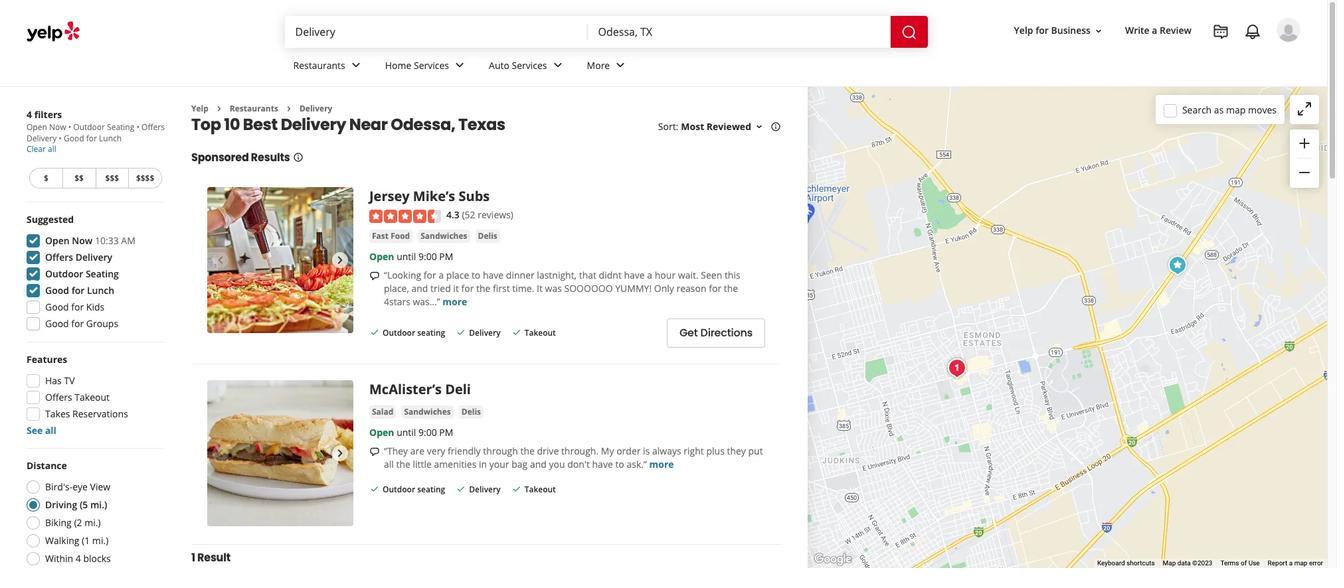 Task type: describe. For each thing, give the bounding box(es) containing it.
friendly
[[448, 445, 481, 458]]

good for good for groups
[[45, 318, 69, 330]]

report a map error link
[[1268, 560, 1323, 567]]

for up the $$ button
[[86, 133, 97, 144]]

$$
[[75, 173, 84, 184]]

mcalister's deli image
[[207, 381, 353, 527]]

sandwiches button for salad
[[402, 406, 454, 419]]

through
[[483, 445, 518, 458]]

walking (1 mi.)
[[45, 535, 108, 547]]

the left first
[[476, 282, 491, 295]]

map for error
[[1295, 560, 1308, 567]]

good for groups
[[45, 318, 118, 330]]

for down seen
[[709, 282, 722, 295]]

pm for deli
[[439, 426, 453, 439]]

16 chevron right v2 image for restaurants
[[214, 104, 224, 114]]

write a review
[[1125, 24, 1192, 37]]

top 10 best delivery near odessa, texas
[[191, 114, 505, 136]]

(2
[[74, 517, 82, 530]]

for right it
[[461, 282, 474, 295]]

salad
[[372, 406, 394, 418]]

always
[[652, 445, 681, 458]]

suggested
[[27, 213, 74, 226]]

0 vertical spatial group
[[1290, 130, 1319, 188]]

for down good for kids
[[71, 318, 84, 330]]

little
[[413, 458, 432, 471]]

1 horizontal spatial restaurants link
[[283, 48, 375, 86]]

zoom out image
[[1297, 165, 1313, 181]]

salad link
[[369, 406, 396, 419]]

clear all
[[27, 144, 56, 155]]

report a map error
[[1268, 560, 1323, 567]]

good for good for lunch
[[45, 284, 69, 297]]

report
[[1268, 560, 1288, 567]]

option group containing distance
[[23, 460, 165, 569]]

best
[[243, 114, 278, 136]]

1
[[191, 551, 195, 566]]

review
[[1160, 24, 1192, 37]]

0 vertical spatial takeout
[[525, 328, 556, 339]]

mike's
[[413, 188, 455, 206]]

$$$$ button
[[128, 168, 162, 189]]

to inside "looking for a place to have dinner lastnight, that didnt have a hour wait. seen this place, and tried it for the first time. it was soooooo yummy! only reason for the 4stars was…"
[[472, 269, 481, 282]]

4.3
[[446, 209, 460, 222]]

is
[[643, 445, 650, 458]]

16 checkmark v2 image for takeout
[[511, 327, 522, 338]]

sandwiches link for salad
[[402, 406, 454, 419]]

expand map image
[[1297, 101, 1313, 117]]

group containing features
[[23, 353, 165, 438]]

business categories element
[[283, 48, 1301, 86]]

and inside "looking for a place to have dinner lastnight, that didnt have a hour wait. seen this place, and tried it for the first time. it was soooooo yummy! only reason for the 4stars was…"
[[412, 282, 428, 295]]

seating for delivery 16 checkmark v2 icon
[[417, 328, 445, 339]]

deli
[[445, 381, 471, 399]]

16 checkmark v2 image for delivery
[[456, 484, 467, 495]]

fast food link
[[369, 230, 413, 243]]

sandwiches for fast food
[[421, 230, 467, 242]]

all for clear all
[[48, 144, 56, 155]]

0 horizontal spatial restaurants
[[230, 103, 278, 114]]

this
[[725, 269, 741, 282]]

of
[[1241, 560, 1247, 567]]

a right report
[[1289, 560, 1293, 567]]

delis for fast food
[[478, 230, 498, 242]]

4 filters
[[27, 108, 62, 121]]

was
[[545, 282, 562, 295]]

odessa,
[[391, 114, 455, 136]]

are
[[410, 445, 425, 458]]

plus
[[707, 445, 725, 458]]

offers takeout
[[45, 391, 110, 404]]

mcalister's
[[369, 381, 442, 399]]

more link for deli
[[649, 458, 674, 471]]

open now • outdoor seating •
[[27, 122, 142, 133]]

results
[[251, 150, 290, 166]]

map for moves
[[1226, 103, 1246, 116]]

10:33
[[95, 235, 119, 247]]

tv
[[64, 375, 75, 387]]

business
[[1051, 24, 1091, 37]]

place,
[[384, 282, 409, 295]]

yelp for yelp link
[[191, 103, 209, 114]]

has tv
[[45, 375, 75, 387]]

has
[[45, 375, 62, 387]]

offers inside offers delivery
[[142, 122, 165, 133]]

auto
[[489, 59, 510, 71]]

outdoor down little at the bottom left
[[383, 484, 415, 496]]

reviewed
[[707, 121, 751, 133]]

• good for lunch
[[57, 133, 122, 144]]

Near text field
[[598, 25, 880, 39]]

slideshow element for jersey
[[207, 188, 353, 334]]

and inside "they are very friendly through the drive through. my order is always right plus they put all the little amenities in your bag and you don't have to ask."
[[530, 458, 547, 471]]

walking
[[45, 535, 79, 547]]

ask."
[[627, 458, 647, 471]]

keyboard shortcuts
[[1098, 560, 1155, 567]]

good for kids
[[45, 301, 104, 314]]

it
[[537, 282, 543, 295]]

next image for mcalister's
[[332, 446, 348, 462]]

0 vertical spatial lunch
[[99, 133, 122, 144]]

search as map moves
[[1183, 103, 1277, 116]]

offers for features
[[45, 391, 72, 404]]

outdoor seating
[[45, 268, 119, 280]]

open for offers delivery
[[45, 235, 70, 247]]

keyboard
[[1098, 560, 1125, 567]]

seating for 16 checkmark v2 image corresponding to delivery
[[417, 484, 445, 496]]

$ button
[[29, 168, 62, 189]]

order
[[617, 445, 641, 458]]

sandwiches for salad
[[404, 406, 451, 418]]

texas
[[458, 114, 505, 136]]

yelp link
[[191, 103, 209, 114]]

map region
[[639, 0, 1337, 569]]

brad k. image
[[1277, 18, 1301, 42]]

for up "tried"
[[424, 269, 436, 282]]

eye
[[73, 481, 88, 494]]

biking (2 mi.)
[[45, 517, 101, 530]]

(52
[[462, 209, 475, 222]]

sort:
[[658, 121, 679, 133]]

4.3 star rating image
[[369, 210, 441, 223]]

(5
[[80, 499, 88, 512]]

16 checkmark v2 image for outdoor seating
[[369, 484, 380, 495]]

projects image
[[1213, 24, 1229, 40]]

1 vertical spatial takeout
[[75, 391, 110, 404]]

use
[[1249, 560, 1260, 567]]

time.
[[512, 282, 534, 295]]

sponsored
[[191, 150, 249, 166]]

in
[[479, 458, 487, 471]]

sandwiches link for fast food
[[418, 230, 470, 243]]

tried
[[431, 282, 451, 295]]

16 chevron right v2 image for delivery
[[284, 104, 294, 114]]

4 inside "option group"
[[76, 553, 81, 565]]

16 speech v2 image for mcalister's
[[369, 447, 380, 458]]

a right the write
[[1152, 24, 1158, 37]]

see all
[[27, 425, 56, 437]]

seen
[[701, 269, 722, 282]]

pm for mike's
[[439, 250, 453, 263]]

place
[[446, 269, 469, 282]]

none field find
[[295, 25, 577, 39]]

$$$$
[[136, 173, 154, 184]]

takes reservations
[[45, 408, 128, 421]]

reason
[[677, 282, 707, 295]]

mcalister's deli link
[[369, 381, 471, 399]]

2 horizontal spatial •
[[136, 122, 139, 133]]

next image for jersey
[[332, 253, 348, 269]]

group containing suggested
[[23, 213, 165, 335]]

filters
[[34, 108, 62, 121]]

services for home services
[[414, 59, 449, 71]]

search image
[[901, 24, 917, 40]]

1 vertical spatial offers delivery
[[45, 251, 112, 264]]



Task type: vqa. For each thing, say whether or not it's contained in the screenshot.
Yelp Sort at the left bottom of page
no



Task type: locate. For each thing, give the bounding box(es) containing it.
1 horizontal spatial restaurants
[[293, 59, 345, 71]]

1 vertical spatial all
[[45, 425, 56, 437]]

the down this
[[724, 282, 738, 295]]

clear
[[27, 144, 46, 155]]

1 9:00 from the top
[[419, 250, 437, 263]]

that
[[579, 269, 597, 282]]

0 vertical spatial offers delivery
[[27, 122, 165, 144]]

near
[[349, 114, 388, 136]]

restaurants link
[[283, 48, 375, 86], [230, 103, 278, 114]]

2 horizontal spatial have
[[624, 269, 645, 282]]

sandwiches down mcalister's deli link
[[404, 406, 451, 418]]

none field up the home services link
[[295, 25, 577, 39]]

$$$
[[105, 173, 119, 184]]

2 next image from the top
[[332, 446, 348, 462]]

0 horizontal spatial restaurants link
[[230, 103, 278, 114]]

16 speech v2 image left "looking
[[369, 271, 380, 281]]

24 chevron down v2 image inside the home services link
[[452, 57, 468, 73]]

groups
[[86, 318, 118, 330]]

2 vertical spatial takeout
[[525, 484, 556, 496]]

delis link down 4.3 (52 reviews)
[[475, 230, 500, 243]]

1 seating from the top
[[417, 328, 445, 339]]

16 info v2 image
[[771, 122, 781, 132]]

now
[[49, 122, 66, 133], [72, 235, 93, 247]]

takeout
[[525, 328, 556, 339], [75, 391, 110, 404], [525, 484, 556, 496]]

9:00 for mike's
[[419, 250, 437, 263]]

1 horizontal spatial none field
[[598, 25, 880, 39]]

they
[[727, 445, 746, 458]]

0 vertical spatial sandwiches
[[421, 230, 467, 242]]

0 vertical spatial seating
[[417, 328, 445, 339]]

0 vertical spatial delis
[[478, 230, 498, 242]]

mcalister's deli image
[[944, 355, 971, 382], [944, 355, 971, 382]]

delis link for salad
[[459, 406, 484, 419]]

16 checkmark v2 image down amenities
[[456, 484, 467, 495]]

lunch up kids
[[87, 284, 114, 297]]

mi.) for biking (2 mi.)
[[84, 517, 101, 530]]

sandwiches
[[421, 230, 467, 242], [404, 406, 451, 418]]

outdoor down 4stars
[[383, 328, 415, 339]]

©2023
[[1193, 560, 1213, 567]]

yelp
[[1014, 24, 1034, 37], [191, 103, 209, 114]]

0 vertical spatial sandwiches button
[[418, 230, 470, 243]]

9:00 up "looking
[[419, 250, 437, 263]]

slideshow element
[[207, 188, 353, 334], [207, 381, 353, 527]]

24 chevron down v2 image inside auto services link
[[550, 57, 566, 73]]

None search field
[[285, 16, 930, 48]]

1 previous image from the top
[[213, 253, 229, 269]]

1 horizontal spatial services
[[512, 59, 547, 71]]

1 vertical spatial delis
[[462, 406, 481, 418]]

map left error
[[1295, 560, 1308, 567]]

2 vertical spatial mi.)
[[92, 535, 108, 547]]

now left 10:33
[[72, 235, 93, 247]]

16 checkmark v2 image for delivery
[[456, 327, 467, 338]]

distance
[[27, 460, 67, 472]]

16 speech v2 image for jersey
[[369, 271, 380, 281]]

restaurants right top
[[230, 103, 278, 114]]

outdoor up $$
[[73, 122, 105, 133]]

0 vertical spatial outdoor seating
[[383, 328, 445, 339]]

1 open until 9:00 pm from the top
[[369, 250, 453, 263]]

1 24 chevron down v2 image from the left
[[348, 57, 364, 73]]

2 16 speech v2 image from the top
[[369, 447, 380, 458]]

until for jersey
[[397, 250, 416, 263]]

delis down deli
[[462, 406, 481, 418]]

none field near
[[598, 25, 880, 39]]

sandwiches button for fast food
[[418, 230, 470, 243]]

all inside "they are very friendly through the drive through. my order is always right plus they put all the little amenities in your bag and you don't have to ask."
[[384, 458, 394, 471]]

and down drive at bottom left
[[530, 458, 547, 471]]

2 vertical spatial offers
[[45, 391, 72, 404]]

takes
[[45, 408, 70, 421]]

2 until from the top
[[397, 426, 416, 439]]

2 9:00 from the top
[[419, 426, 437, 439]]

0 vertical spatial delis link
[[475, 230, 500, 243]]

delis down 4.3 (52 reviews)
[[478, 230, 498, 242]]

restaurants link up delivery link
[[283, 48, 375, 86]]

open for "they are very friendly through the drive through. my order is always right plus they put all the little amenities in your bag and you don't have to ask."
[[369, 426, 394, 439]]

seating up $$$
[[107, 122, 134, 133]]

more link for mike's
[[443, 296, 467, 308]]

and up the was…"
[[412, 282, 428, 295]]

0 vertical spatial yelp
[[1014, 24, 1034, 37]]

open
[[27, 122, 47, 133], [45, 235, 70, 247], [369, 250, 394, 263], [369, 426, 394, 439]]

none field up business categories element
[[598, 25, 880, 39]]

1 vertical spatial seating
[[86, 268, 119, 280]]

1 vertical spatial outdoor seating
[[383, 484, 445, 496]]

1 16 chevron right v2 image from the left
[[214, 104, 224, 114]]

open until 9:00 pm for mcalister's
[[369, 426, 453, 439]]

1 outdoor seating from the top
[[383, 328, 445, 339]]

mi.) right the (2
[[84, 517, 101, 530]]

0 vertical spatial all
[[48, 144, 56, 155]]

terms of use
[[1221, 560, 1260, 567]]

previous image for jersey mike's subs
[[213, 253, 229, 269]]

my
[[601, 445, 614, 458]]

2 services from the left
[[512, 59, 547, 71]]

1 vertical spatial 4
[[76, 553, 81, 565]]

24 chevron down v2 image for restaurants
[[348, 57, 364, 73]]

driving
[[45, 499, 77, 512]]

0 vertical spatial offers
[[142, 122, 165, 133]]

16 speech v2 image left "they
[[369, 447, 380, 458]]

slideshow element for mcalister's
[[207, 381, 353, 527]]

all down "they
[[384, 458, 394, 471]]

1 horizontal spatial to
[[615, 458, 624, 471]]

1 vertical spatial delis link
[[459, 406, 484, 419]]

16 speech v2 image
[[369, 271, 380, 281], [369, 447, 380, 458]]

2 24 chevron down v2 image from the left
[[613, 57, 629, 73]]

offers up $$$$ button
[[142, 122, 165, 133]]

Find text field
[[295, 25, 577, 39]]

takeout down 'it' on the left of page
[[525, 328, 556, 339]]

1 vertical spatial offers
[[45, 251, 73, 264]]

2 16 chevron right v2 image from the left
[[284, 104, 294, 114]]

open until 9:00 pm up the are
[[369, 426, 453, 439]]

soooooo
[[564, 282, 613, 295]]

seating
[[107, 122, 134, 133], [86, 268, 119, 280]]

0 vertical spatial mi.)
[[90, 499, 107, 512]]

option group
[[23, 460, 165, 569]]

delis
[[478, 230, 498, 242], [462, 406, 481, 418]]

sandwiches link
[[418, 230, 470, 243], [402, 406, 454, 419]]

directions
[[701, 326, 753, 341]]

mi.)
[[90, 499, 107, 512], [84, 517, 101, 530], [92, 535, 108, 547]]

16 chevron right v2 image
[[214, 104, 224, 114], [284, 104, 294, 114]]

very
[[427, 445, 445, 458]]

offers delivery
[[27, 122, 165, 144], [45, 251, 112, 264]]

until up "they
[[397, 426, 416, 439]]

16 checkmark v2 image for takeout
[[511, 484, 522, 495]]

reviews)
[[478, 209, 514, 222]]

jersey mike's subs link
[[369, 188, 490, 206]]

services for auto services
[[512, 59, 547, 71]]

1 vertical spatial pm
[[439, 426, 453, 439]]

24 chevron down v2 image right auto services
[[550, 57, 566, 73]]

dinner
[[506, 269, 535, 282]]

1 horizontal spatial yelp
[[1014, 24, 1034, 37]]

"they
[[384, 445, 408, 458]]

0 horizontal spatial •
[[59, 133, 62, 144]]

jersey
[[369, 188, 410, 206]]

(1
[[82, 535, 90, 547]]

0 vertical spatial seating
[[107, 122, 134, 133]]

1 16 speech v2 image from the top
[[369, 271, 380, 281]]

outdoor seating down the was…"
[[383, 328, 445, 339]]

open down the suggested
[[45, 235, 70, 247]]

1 until from the top
[[397, 250, 416, 263]]

1 24 chevron down v2 image from the left
[[452, 57, 468, 73]]

offers delivery up $$$ 'button'
[[27, 122, 165, 144]]

2 slideshow element from the top
[[207, 381, 353, 527]]

more for mike's
[[443, 296, 467, 308]]

delis button down deli
[[459, 406, 484, 419]]

offers up outdoor seating
[[45, 251, 73, 264]]

24 chevron down v2 image left auto
[[452, 57, 468, 73]]

1 vertical spatial more link
[[649, 458, 674, 471]]

2 vertical spatial all
[[384, 458, 394, 471]]

16 checkmark v2 image
[[456, 327, 467, 338], [511, 327, 522, 338], [369, 484, 380, 495]]

1 vertical spatial lunch
[[87, 284, 114, 297]]

lunch up $$$ 'button'
[[99, 133, 122, 144]]

offers delivery up outdoor seating
[[45, 251, 112, 264]]

notifications image
[[1245, 24, 1261, 40]]

16 checkmark v2 image down bag
[[511, 484, 522, 495]]

0 horizontal spatial 4
[[27, 108, 32, 121]]

0 horizontal spatial 16 chevron right v2 image
[[214, 104, 224, 114]]

16 info v2 image
[[293, 152, 303, 163]]

0 vertical spatial more link
[[443, 296, 467, 308]]

16 chevron right v2 image right yelp link
[[214, 104, 224, 114]]

1 vertical spatial sandwiches
[[404, 406, 451, 418]]

0 vertical spatial 16 speech v2 image
[[369, 271, 380, 281]]

bag
[[512, 458, 528, 471]]

home services link
[[375, 48, 478, 86]]

1 horizontal spatial map
[[1295, 560, 1308, 567]]

0 vertical spatial open until 9:00 pm
[[369, 250, 453, 263]]

view
[[90, 481, 110, 494]]

24 chevron down v2 image for auto services
[[550, 57, 566, 73]]

more link down the always
[[649, 458, 674, 471]]

"looking
[[384, 269, 421, 282]]

until up "looking
[[397, 250, 416, 263]]

takeout down the you
[[525, 484, 556, 496]]

1 vertical spatial mi.)
[[84, 517, 101, 530]]

user actions element
[[1004, 17, 1319, 98]]

have inside "they are very friendly through the drive through. my order is always right plus they put all the little amenities in your bag and you don't have to ask."
[[592, 458, 613, 471]]

offers
[[142, 122, 165, 133], [45, 251, 73, 264], [45, 391, 72, 404]]

now for 10:33
[[72, 235, 93, 247]]

0 vertical spatial 9:00
[[419, 250, 437, 263]]

more link
[[576, 48, 639, 86]]

0 horizontal spatial yelp
[[191, 103, 209, 114]]

have down my
[[592, 458, 613, 471]]

for left the 'business'
[[1036, 24, 1049, 37]]

1 vertical spatial next image
[[332, 446, 348, 462]]

1 services from the left
[[414, 59, 449, 71]]

food
[[391, 230, 410, 242]]

4 down walking (1 mi.)
[[76, 553, 81, 565]]

1 horizontal spatial now
[[72, 235, 93, 247]]

all
[[48, 144, 56, 155], [45, 425, 56, 437], [384, 458, 394, 471]]

open until 9:00 pm for jersey
[[369, 250, 453, 263]]

yummy!
[[615, 282, 652, 295]]

yelp for business button
[[1009, 19, 1109, 43]]

16 checkmark v2 image
[[369, 327, 380, 338], [456, 484, 467, 495], [511, 484, 522, 495]]

restaurants inside business categories element
[[293, 59, 345, 71]]

0 vertical spatial and
[[412, 282, 428, 295]]

driving (5 mi.)
[[45, 499, 107, 512]]

sandwiches link down the 4.3
[[418, 230, 470, 243]]

0 vertical spatial to
[[472, 269, 481, 282]]

1 horizontal spatial more link
[[649, 458, 674, 471]]

yelp for yelp for business
[[1014, 24, 1034, 37]]

moves
[[1248, 103, 1277, 116]]

drive
[[537, 445, 559, 458]]

24 chevron down v2 image inside more link
[[613, 57, 629, 73]]

1 horizontal spatial 16 chevron right v2 image
[[284, 104, 294, 114]]

delis button down 4.3 (52 reviews)
[[475, 230, 500, 243]]

pm up place
[[439, 250, 453, 263]]

0 vertical spatial next image
[[332, 253, 348, 269]]

restaurants link right top
[[230, 103, 278, 114]]

keyboard shortcuts button
[[1098, 559, 1155, 569]]

a left hour
[[647, 269, 653, 282]]

good right clear all link on the left top of page
[[64, 133, 84, 144]]

2 vertical spatial group
[[23, 353, 165, 438]]

to right place
[[472, 269, 481, 282]]

more link down it
[[443, 296, 467, 308]]

to down order
[[615, 458, 624, 471]]

2 previous image from the top
[[213, 446, 229, 462]]

terms
[[1221, 560, 1239, 567]]

sandwiches link down mcalister's deli link
[[402, 406, 454, 419]]

previous image for mcalister's deli
[[213, 446, 229, 462]]

"they are very friendly through the drive through. my order is always right plus they put all the little amenities in your bag and you don't have to ask."
[[384, 445, 763, 471]]

outdoor seating down little at the bottom left
[[383, 484, 445, 496]]

0 vertical spatial restaurants
[[293, 59, 345, 71]]

for up good for kids
[[72, 284, 85, 297]]

now for •
[[49, 122, 66, 133]]

lunch
[[99, 133, 122, 144], [87, 284, 114, 297]]

have up first
[[483, 269, 504, 282]]

delis link for fast food
[[475, 230, 500, 243]]

previous image
[[213, 253, 229, 269], [213, 446, 229, 462]]

services right the "home"
[[414, 59, 449, 71]]

4 left filters at the left top of page
[[27, 108, 32, 121]]

0 horizontal spatial services
[[414, 59, 449, 71]]

all right clear
[[48, 144, 56, 155]]

2 horizontal spatial 16 checkmark v2 image
[[511, 327, 522, 338]]

0 horizontal spatial 24 chevron down v2 image
[[452, 57, 468, 73]]

24 chevron down v2 image
[[452, 57, 468, 73], [613, 57, 629, 73]]

1 vertical spatial delis button
[[459, 406, 484, 419]]

1 horizontal spatial 4
[[76, 553, 81, 565]]

24 chevron down v2 image for home services
[[452, 57, 468, 73]]

restaurants up delivery link
[[293, 59, 345, 71]]

seating down little at the bottom left
[[417, 484, 445, 496]]

0 vertical spatial sandwiches link
[[418, 230, 470, 243]]

map data ©2023
[[1163, 560, 1213, 567]]

as
[[1214, 103, 1224, 116]]

1 next image from the top
[[332, 253, 348, 269]]

search
[[1183, 103, 1212, 116]]

home services
[[385, 59, 449, 71]]

1 slideshow element from the top
[[207, 188, 353, 334]]

lastnight,
[[537, 269, 577, 282]]

delis button for salad
[[459, 406, 484, 419]]

open down salad "link" at bottom
[[369, 426, 394, 439]]

16 chevron down v2 image
[[754, 122, 765, 132]]

more down the always
[[649, 458, 674, 471]]

within 4 blocks
[[45, 553, 111, 565]]

yelp left the 'business'
[[1014, 24, 1034, 37]]

1 vertical spatial map
[[1295, 560, 1308, 567]]

2 none field from the left
[[598, 25, 880, 39]]

0 horizontal spatial 16 checkmark v2 image
[[369, 484, 380, 495]]

good
[[64, 133, 84, 144], [45, 284, 69, 297], [45, 301, 69, 314], [45, 318, 69, 330]]

you
[[549, 458, 565, 471]]

until for mcalister's
[[397, 426, 416, 439]]

1 vertical spatial slideshow element
[[207, 381, 353, 527]]

0 vertical spatial delis button
[[475, 230, 500, 243]]

0 vertical spatial pm
[[439, 250, 453, 263]]

24 chevron down v2 image for more
[[613, 57, 629, 73]]

seating up good for lunch
[[86, 268, 119, 280]]

mi.) for driving (5 mi.)
[[90, 499, 107, 512]]

get
[[680, 326, 698, 341]]

1 vertical spatial yelp
[[191, 103, 209, 114]]

0 vertical spatial 4
[[27, 108, 32, 121]]

$
[[44, 173, 48, 184]]

for inside yelp for business button
[[1036, 24, 1049, 37]]

sandwiches down the 4.3
[[421, 230, 467, 242]]

good down good for lunch
[[45, 301, 69, 314]]

for
[[1036, 24, 1049, 37], [86, 133, 97, 144], [424, 269, 436, 282], [461, 282, 474, 295], [709, 282, 722, 295], [72, 284, 85, 297], [71, 301, 84, 314], [71, 318, 84, 330]]

16 chevron right v2 image left delivery link
[[284, 104, 294, 114]]

offers up takes
[[45, 391, 72, 404]]

open down "4 filters"
[[27, 122, 47, 133]]

more
[[443, 296, 467, 308], [649, 458, 674, 471]]

zoom in image
[[1297, 135, 1313, 151]]

more down it
[[443, 296, 467, 308]]

open now 10:33 am
[[45, 235, 135, 247]]

most reviewed
[[681, 121, 751, 133]]

1 pm from the top
[[439, 250, 453, 263]]

jersey mike's subs
[[369, 188, 490, 206]]

pm up very
[[439, 426, 453, 439]]

fast food button
[[369, 230, 413, 243]]

1 vertical spatial restaurants
[[230, 103, 278, 114]]

outdoor up good for lunch
[[45, 268, 83, 280]]

open down fast
[[369, 250, 394, 263]]

seating down the was…"
[[417, 328, 445, 339]]

the up bag
[[521, 445, 535, 458]]

mi.) right (5
[[90, 499, 107, 512]]

24 chevron down v2 image
[[348, 57, 364, 73], [550, 57, 566, 73]]

4stars
[[384, 296, 410, 308]]

0 vertical spatial more
[[443, 296, 467, 308]]

for down good for lunch
[[71, 301, 84, 314]]

9:00 up very
[[419, 426, 437, 439]]

0 vertical spatial previous image
[[213, 253, 229, 269]]

takeout up "takes reservations"
[[75, 391, 110, 404]]

all for see all
[[45, 425, 56, 437]]

to inside "they are very friendly through the drive through. my order is always right plus they put all the little amenities in your bag and you don't have to ask."
[[615, 458, 624, 471]]

1 none field from the left
[[295, 25, 577, 39]]

1 vertical spatial previous image
[[213, 446, 229, 462]]

2 open until 9:00 pm from the top
[[369, 426, 453, 439]]

mi.) for walking (1 mi.)
[[92, 535, 108, 547]]

reservations
[[72, 408, 128, 421]]

0 horizontal spatial 16 checkmark v2 image
[[369, 327, 380, 338]]

1 vertical spatial more
[[649, 458, 674, 471]]

biking
[[45, 517, 72, 530]]

0 vertical spatial slideshow element
[[207, 188, 353, 334]]

sandwiches button down the 4.3
[[418, 230, 470, 243]]

open until 9:00 pm up "looking
[[369, 250, 453, 263]]

24 chevron down v2 image left the "home"
[[348, 57, 364, 73]]

amenities
[[434, 458, 477, 471]]

more for deli
[[649, 458, 674, 471]]

auto services link
[[478, 48, 576, 86]]

2 outdoor seating from the top
[[383, 484, 445, 496]]

google image
[[811, 551, 855, 569]]

1 horizontal spatial have
[[592, 458, 613, 471]]

jersey mike's subs image
[[1165, 252, 1191, 279]]

1 vertical spatial seating
[[417, 484, 445, 496]]

1 vertical spatial 16 speech v2 image
[[369, 447, 380, 458]]

24 chevron down v2 image right 'more'
[[613, 57, 629, 73]]

hour
[[655, 269, 676, 282]]

1 vertical spatial and
[[530, 458, 547, 471]]

16 checkmark v2 image for outdoor seating
[[369, 327, 380, 338]]

1 vertical spatial restaurants link
[[230, 103, 278, 114]]

0 vertical spatial now
[[49, 122, 66, 133]]

have up yummy!
[[624, 269, 645, 282]]

1 vertical spatial sandwiches button
[[402, 406, 454, 419]]

None field
[[295, 25, 577, 39], [598, 25, 880, 39]]

1 vertical spatial now
[[72, 235, 93, 247]]

open for "looking for a place to have dinner lastnight, that didnt have a hour wait. seen this place, and tried it for the first time. it was soooooo yummy! only reason for the 4stars was…"
[[369, 250, 394, 263]]

yelp left 10
[[191, 103, 209, 114]]

16 checkmark v2 image up mcalister's
[[369, 327, 380, 338]]

yelp inside button
[[1014, 24, 1034, 37]]

a up "tried"
[[439, 269, 444, 282]]

the down "they
[[396, 458, 411, 471]]

blocks
[[83, 553, 111, 565]]

"looking for a place to have dinner lastnight, that didnt have a hour wait. seen this place, and tried it for the first time. it was soooooo yummy! only reason for the 4stars was…"
[[384, 269, 741, 308]]

map right as
[[1226, 103, 1246, 116]]

9:00 for deli
[[419, 426, 437, 439]]

0 horizontal spatial have
[[483, 269, 504, 282]]

through.
[[561, 445, 599, 458]]

mi.) right (1
[[92, 535, 108, 547]]

0 horizontal spatial 24 chevron down v2 image
[[348, 57, 364, 73]]

0 horizontal spatial to
[[472, 269, 481, 282]]

0 horizontal spatial none field
[[295, 25, 577, 39]]

1 horizontal spatial 24 chevron down v2 image
[[613, 57, 629, 73]]

bird's-
[[45, 481, 73, 494]]

16 chevron down v2 image
[[1094, 26, 1104, 36]]

good down good for kids
[[45, 318, 69, 330]]

kids
[[86, 301, 104, 314]]

good for good for kids
[[45, 301, 69, 314]]

jersey mike's subs image
[[207, 188, 353, 334]]

2 pm from the top
[[439, 426, 453, 439]]

offers for suggested
[[45, 251, 73, 264]]

1 vertical spatial 9:00
[[419, 426, 437, 439]]

services right auto
[[512, 59, 547, 71]]

delis button for fast food
[[475, 230, 500, 243]]

1 horizontal spatial 16 checkmark v2 image
[[456, 484, 467, 495]]

delivery link
[[300, 103, 332, 114]]

2 seating from the top
[[417, 484, 445, 496]]

$$ button
[[62, 168, 95, 189]]

next image
[[332, 253, 348, 269], [332, 446, 348, 462]]

delis for salad
[[462, 406, 481, 418]]

1 horizontal spatial •
[[68, 122, 71, 133]]

group
[[1290, 130, 1319, 188], [23, 213, 165, 335], [23, 353, 165, 438]]

1 vertical spatial until
[[397, 426, 416, 439]]

1 horizontal spatial and
[[530, 458, 547, 471]]

2 24 chevron down v2 image from the left
[[550, 57, 566, 73]]

clear all link
[[27, 144, 56, 155]]

1 vertical spatial group
[[23, 213, 165, 335]]

1 horizontal spatial 24 chevron down v2 image
[[550, 57, 566, 73]]

1 horizontal spatial 16 checkmark v2 image
[[456, 327, 467, 338]]

right
[[684, 445, 704, 458]]



